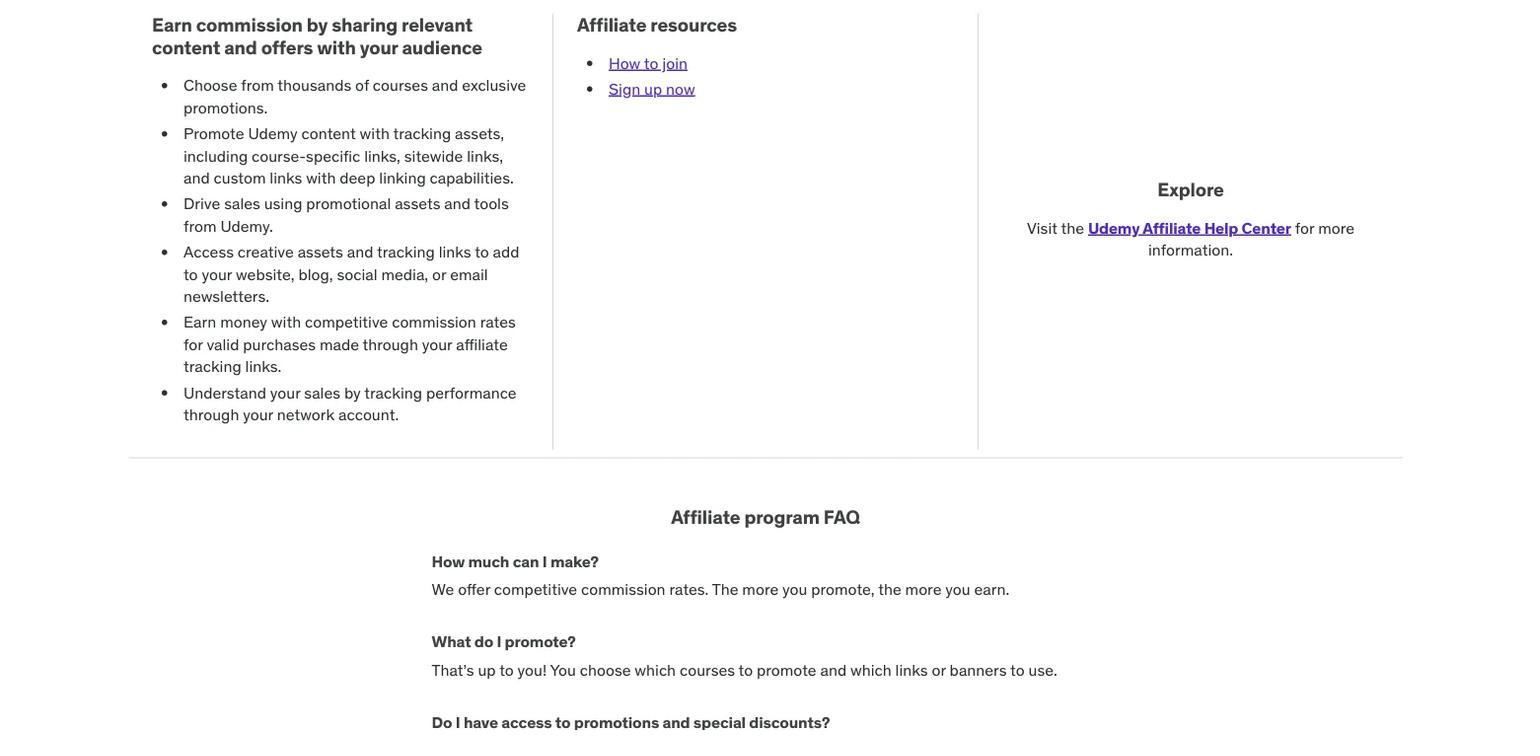 Task type: describe. For each thing, give the bounding box(es) containing it.
links inside what do i promote? that's up to you! you choose which courses to promote and which links or banners to use.
[[895, 660, 928, 680]]

your left affiliate
[[422, 334, 452, 354]]

account.
[[338, 404, 399, 424]]

your inside earn commission by sharing relevant content and offers with your audience
[[360, 35, 398, 59]]

promote?
[[505, 631, 576, 652]]

0 horizontal spatial more
[[742, 579, 779, 599]]

courses inside what do i promote? that's up to you! you choose which courses to promote and which links or banners to use.
[[680, 660, 735, 680]]

1 vertical spatial assets
[[298, 242, 343, 262]]

your down access
[[202, 264, 232, 284]]

and inside earn commission by sharing relevant content and offers with your audience
[[224, 35, 257, 59]]

drive
[[184, 193, 220, 214]]

courses inside choose from thousands of courses and exclusive promotions. promote udemy content with tracking assets, including course-specific links, sitewide links, and custom links with deep linking capabilities. drive sales using promotional assets and tools from udemy. access creative assets and tracking links to add to your website, blog, social media, or email newsletters. earn money with competitive commission rates for valid purchases made through your affiliate tracking links. understand your sales by tracking performance through your network account.
[[373, 75, 428, 95]]

or inside what do i promote? that's up to you! you choose which courses to promote and which links or banners to use.
[[932, 660, 946, 680]]

explore
[[1158, 178, 1224, 201]]

promotional
[[306, 193, 391, 214]]

2 links, from the left
[[467, 145, 503, 166]]

udemy inside choose from thousands of courses and exclusive promotions. promote udemy content with tracking assets, including course-specific links, sitewide links, and custom links with deep linking capabilities. drive sales using promotional assets and tools from udemy. access creative assets and tracking links to add to your website, blog, social media, or email newsletters. earn money with competitive commission rates for valid purchases made through your affiliate tracking links. understand your sales by tracking performance through your network account.
[[248, 123, 298, 143]]

competitive inside choose from thousands of courses and exclusive promotions. promote udemy content with tracking assets, including course-specific links, sitewide links, and custom links with deep linking capabilities. drive sales using promotional assets and tools from udemy. access creative assets and tracking links to add to your website, blog, social media, or email newsletters. earn money with competitive commission rates for valid purchases made through your affiliate tracking links. understand your sales by tracking performance through your network account.
[[305, 312, 388, 332]]

1 horizontal spatial links
[[439, 242, 471, 262]]

capabilities.
[[430, 167, 514, 188]]

tracking down valid
[[184, 356, 241, 376]]

sitewide
[[404, 145, 463, 166]]

earn inside choose from thousands of courses and exclusive promotions. promote udemy content with tracking assets, including course-specific links, sitewide links, and custom links with deep linking capabilities. drive sales using promotional assets and tools from udemy. access creative assets and tracking links to add to your website, blog, social media, or email newsletters. earn money with competitive commission rates for valid purchases made through your affiliate tracking links. understand your sales by tracking performance through your network account.
[[184, 312, 216, 332]]

purchases
[[243, 334, 316, 354]]

email
[[450, 264, 488, 284]]

use.
[[1029, 660, 1057, 680]]

exclusive
[[462, 75, 526, 95]]

do
[[474, 631, 493, 652]]

the
[[712, 579, 738, 599]]

i inside how much can i make? we offer competitive commission rates. the more you promote, the more you earn.
[[542, 551, 547, 571]]

earn inside earn commission by sharing relevant content and offers with your audience
[[152, 13, 192, 36]]

and up "drive"
[[184, 167, 210, 188]]

affiliate program faq
[[671, 505, 860, 528]]

0 horizontal spatial from
[[184, 216, 217, 236]]

social
[[337, 264, 377, 284]]

what do i promote? that's up to you! you choose which courses to promote and which links or banners to use.
[[432, 631, 1057, 680]]

by inside choose from thousands of courses and exclusive promotions. promote udemy content with tracking assets, including course-specific links, sitewide links, and custom links with deep linking capabilities. drive sales using promotional assets and tools from udemy. access creative assets and tracking links to add to your website, blog, social media, or email newsletters. earn money with competitive commission rates for valid purchases made through your affiliate tracking links. understand your sales by tracking performance through your network account.
[[344, 382, 361, 402]]

to left the you!
[[499, 660, 514, 680]]

of
[[355, 75, 369, 95]]

media,
[[381, 264, 428, 284]]

more inside for more information.
[[1318, 217, 1355, 238]]

creative
[[238, 242, 294, 262]]

to left add
[[475, 242, 489, 262]]

promote
[[184, 123, 244, 143]]

1 horizontal spatial through
[[363, 334, 418, 354]]

with up specific
[[360, 123, 390, 143]]

1 vertical spatial affiliate
[[1143, 217, 1201, 238]]

how to join link
[[609, 53, 688, 73]]

offers
[[261, 35, 313, 59]]

and up "social"
[[347, 242, 373, 262]]

including
[[184, 145, 248, 166]]

with inside earn commission by sharing relevant content and offers with your audience
[[317, 35, 356, 59]]

website,
[[236, 264, 295, 284]]

competitive inside how much can i make? we offer competitive commission rates. the more you promote, the more you earn.
[[494, 579, 577, 599]]

banners
[[950, 660, 1007, 680]]

earn.
[[974, 579, 1010, 599]]

you
[[550, 660, 576, 680]]

1 vertical spatial sales
[[304, 382, 340, 402]]

center
[[1242, 217, 1291, 238]]

understand
[[184, 382, 266, 402]]

audience
[[402, 35, 482, 59]]

0 vertical spatial links
[[270, 167, 302, 188]]

you!
[[518, 660, 547, 680]]

information.
[[1148, 239, 1233, 260]]

course-
[[252, 145, 306, 166]]

performance
[[426, 382, 517, 402]]

newsletters.
[[184, 286, 269, 306]]

money
[[220, 312, 267, 332]]

access
[[184, 242, 234, 262]]

0 vertical spatial sales
[[224, 193, 260, 214]]

choose from thousands of courses and exclusive promotions. promote udemy content with tracking assets, including course-specific links, sitewide links, and custom links with deep linking capabilities. drive sales using promotional assets and tools from udemy. access creative assets and tracking links to add to your website, blog, social media, or email newsletters. earn money with competitive commission rates for valid purchases made through your affiliate tracking links. understand your sales by tracking performance through your network account.
[[184, 75, 526, 424]]

commission inside how much can i make? we offer competitive commission rates. the more you promote, the more you earn.
[[581, 579, 666, 599]]

visit the udemy affiliate help center
[[1027, 217, 1291, 238]]

faq
[[824, 505, 860, 528]]

affiliate for affiliate program faq
[[671, 505, 740, 528]]

affiliate resources
[[577, 13, 737, 36]]

valid
[[207, 334, 239, 354]]

using
[[264, 193, 302, 214]]

how much can i make? we offer competitive commission rates. the more you promote, the more you earn.
[[432, 551, 1010, 599]]

0 vertical spatial from
[[241, 75, 274, 95]]

resources
[[651, 13, 737, 36]]

affiliate for affiliate resources
[[577, 13, 647, 36]]

custom
[[214, 167, 266, 188]]

2 you from the left
[[945, 579, 970, 599]]

offer
[[458, 579, 490, 599]]



Task type: vqa. For each thing, say whether or not it's contained in the screenshot.
courses to the bottom
yes



Task type: locate. For each thing, give the bounding box(es) containing it.
how up we
[[432, 551, 465, 571]]

1 vertical spatial from
[[184, 216, 217, 236]]

udemy up course-
[[248, 123, 298, 143]]

links down course-
[[270, 167, 302, 188]]

1 vertical spatial courses
[[680, 660, 735, 680]]

make?
[[550, 551, 599, 571]]

1 vertical spatial content
[[302, 123, 356, 143]]

1 horizontal spatial by
[[344, 382, 361, 402]]

for more information.
[[1148, 217, 1355, 260]]

0 horizontal spatial links
[[270, 167, 302, 188]]

tracking up sitewide
[[393, 123, 451, 143]]

1 horizontal spatial udemy
[[1088, 217, 1140, 238]]

0 vertical spatial courses
[[373, 75, 428, 95]]

links left banners
[[895, 660, 928, 680]]

links, up linking
[[364, 145, 400, 166]]

2 horizontal spatial commission
[[581, 579, 666, 599]]

1 horizontal spatial assets
[[395, 193, 440, 214]]

1 horizontal spatial the
[[1061, 217, 1084, 238]]

1 horizontal spatial affiliate
[[671, 505, 740, 528]]

by
[[307, 13, 328, 36], [344, 382, 361, 402]]

0 horizontal spatial udemy
[[248, 123, 298, 143]]

1 horizontal spatial commission
[[392, 312, 476, 332]]

1 horizontal spatial for
[[1295, 217, 1314, 238]]

promote,
[[811, 579, 875, 599]]

1 you from the left
[[782, 579, 807, 599]]

your up the of
[[360, 35, 398, 59]]

sign
[[609, 79, 641, 99]]

affiliate
[[456, 334, 508, 354]]

we
[[432, 579, 454, 599]]

1 which from the left
[[635, 660, 676, 680]]

1 vertical spatial udemy
[[1088, 217, 1140, 238]]

deep
[[340, 167, 375, 188]]

how inside how to join sign up now
[[609, 53, 641, 73]]

i
[[542, 551, 547, 571], [497, 631, 501, 652]]

0 horizontal spatial content
[[152, 35, 220, 59]]

links.
[[245, 356, 282, 376]]

tracking up account.
[[364, 382, 422, 402]]

0 horizontal spatial sales
[[224, 193, 260, 214]]

0 vertical spatial earn
[[152, 13, 192, 36]]

1 horizontal spatial you
[[945, 579, 970, 599]]

can
[[513, 551, 539, 571]]

1 vertical spatial by
[[344, 382, 361, 402]]

i right do
[[497, 631, 501, 652]]

1 vertical spatial through
[[184, 404, 239, 424]]

1 vertical spatial or
[[932, 660, 946, 680]]

1 horizontal spatial courses
[[680, 660, 735, 680]]

commission inside earn commission by sharing relevant content and offers with your audience
[[196, 13, 303, 36]]

made
[[320, 334, 359, 354]]

courses right the of
[[373, 75, 428, 95]]

promote
[[757, 660, 817, 680]]

blog,
[[298, 264, 333, 284]]

affiliate
[[577, 13, 647, 36], [1143, 217, 1201, 238], [671, 505, 740, 528]]

1 vertical spatial up
[[478, 660, 496, 680]]

0 horizontal spatial which
[[635, 660, 676, 680]]

udemy affiliate help center link
[[1088, 217, 1291, 238]]

content inside earn commission by sharing relevant content and offers with your audience
[[152, 35, 220, 59]]

which
[[635, 660, 676, 680], [850, 660, 892, 680]]

tracking up media,
[[377, 242, 435, 262]]

rates
[[480, 312, 516, 332]]

for right the center on the right top of page
[[1295, 217, 1314, 238]]

more
[[1318, 217, 1355, 238], [742, 579, 779, 599], [905, 579, 942, 599]]

sales
[[224, 193, 260, 214], [304, 382, 340, 402]]

for
[[1295, 217, 1314, 238], [184, 334, 203, 354]]

from
[[241, 75, 274, 95], [184, 216, 217, 236]]

0 vertical spatial the
[[1061, 217, 1084, 238]]

sales up network
[[304, 382, 340, 402]]

to down access
[[184, 264, 198, 284]]

for left valid
[[184, 334, 203, 354]]

join
[[662, 53, 688, 73]]

commission up the choose
[[196, 13, 303, 36]]

0 horizontal spatial or
[[432, 264, 446, 284]]

udemy
[[248, 123, 298, 143], [1088, 217, 1140, 238]]

to inside how to join sign up now
[[644, 53, 658, 73]]

competitive
[[305, 312, 388, 332], [494, 579, 577, 599]]

network
[[277, 404, 335, 424]]

through
[[363, 334, 418, 354], [184, 404, 239, 424]]

assets down linking
[[395, 193, 440, 214]]

visit
[[1027, 217, 1058, 238]]

0 horizontal spatial through
[[184, 404, 239, 424]]

assets up blog,
[[298, 242, 343, 262]]

specific
[[306, 145, 360, 166]]

choose
[[184, 75, 237, 95]]

how to join sign up now
[[609, 53, 695, 99]]

2 horizontal spatial affiliate
[[1143, 217, 1201, 238]]

more right the
[[742, 579, 779, 599]]

through right the made
[[363, 334, 418, 354]]

that's
[[432, 660, 474, 680]]

0 horizontal spatial commission
[[196, 13, 303, 36]]

sharing
[[332, 13, 398, 36]]

links
[[270, 167, 302, 188], [439, 242, 471, 262], [895, 660, 928, 680]]

and left offers
[[224, 35, 257, 59]]

competitive up the made
[[305, 312, 388, 332]]

add
[[493, 242, 520, 262]]

the inside how much can i make? we offer competitive commission rates. the more you promote, the more you earn.
[[878, 579, 901, 599]]

from down "drive"
[[184, 216, 217, 236]]

0 horizontal spatial the
[[878, 579, 901, 599]]

2 vertical spatial affiliate
[[671, 505, 740, 528]]

or
[[432, 264, 446, 284], [932, 660, 946, 680]]

0 horizontal spatial for
[[184, 334, 203, 354]]

linking
[[379, 167, 426, 188]]

how for how to join sign up now
[[609, 53, 641, 73]]

or left banners
[[932, 660, 946, 680]]

1 links, from the left
[[364, 145, 400, 166]]

0 vertical spatial or
[[432, 264, 446, 284]]

2 which from the left
[[850, 660, 892, 680]]

2 horizontal spatial more
[[1318, 217, 1355, 238]]

more right the center on the right top of page
[[1318, 217, 1355, 238]]

competitive down can
[[494, 579, 577, 599]]

1 horizontal spatial sales
[[304, 382, 340, 402]]

your
[[360, 35, 398, 59], [202, 264, 232, 284], [422, 334, 452, 354], [270, 382, 300, 402], [243, 404, 273, 424]]

help
[[1204, 217, 1238, 238]]

up inside how to join sign up now
[[644, 79, 662, 99]]

tools
[[474, 193, 509, 214]]

earn up the choose
[[152, 13, 192, 36]]

by inside earn commission by sharing relevant content and offers with your audience
[[307, 13, 328, 36]]

0 vertical spatial assets
[[395, 193, 440, 214]]

1 horizontal spatial from
[[241, 75, 274, 95]]

tracking
[[393, 123, 451, 143], [377, 242, 435, 262], [184, 356, 241, 376], [364, 382, 422, 402]]

and
[[224, 35, 257, 59], [432, 75, 458, 95], [184, 167, 210, 188], [444, 193, 471, 214], [347, 242, 373, 262], [820, 660, 847, 680]]

and inside what do i promote? that's up to you! you choose which courses to promote and which links or banners to use.
[[820, 660, 847, 680]]

now
[[666, 79, 695, 99]]

0 horizontal spatial up
[[478, 660, 496, 680]]

by left sharing
[[307, 13, 328, 36]]

up inside what do i promote? that's up to you! you choose which courses to promote and which links or banners to use.
[[478, 660, 496, 680]]

2 horizontal spatial links
[[895, 660, 928, 680]]

with up thousands
[[317, 35, 356, 59]]

i right can
[[542, 551, 547, 571]]

0 vertical spatial through
[[363, 334, 418, 354]]

affiliate up information.
[[1143, 217, 1201, 238]]

rates.
[[669, 579, 709, 599]]

from up promotions.
[[241, 75, 274, 95]]

2 vertical spatial links
[[895, 660, 928, 680]]

1 vertical spatial commission
[[392, 312, 476, 332]]

commission up affiliate
[[392, 312, 476, 332]]

earn
[[152, 13, 192, 36], [184, 312, 216, 332]]

0 vertical spatial for
[[1295, 217, 1314, 238]]

1 horizontal spatial content
[[302, 123, 356, 143]]

sales up udemy.
[[224, 193, 260, 214]]

udemy right visit at the right top
[[1088, 217, 1140, 238]]

what
[[432, 631, 471, 652]]

how for how much can i make? we offer competitive commission rates. the more you promote, the more you earn.
[[432, 551, 465, 571]]

to left join
[[644, 53, 658, 73]]

1 horizontal spatial up
[[644, 79, 662, 99]]

or inside choose from thousands of courses and exclusive promotions. promote udemy content with tracking assets, including course-specific links, sitewide links, and custom links with deep linking capabilities. drive sales using promotional assets and tools from udemy. access creative assets and tracking links to add to your website, blog, social media, or email newsletters. earn money with competitive commission rates for valid purchases made through your affiliate tracking links. understand your sales by tracking performance through your network account.
[[432, 264, 446, 284]]

sign up now link
[[609, 79, 695, 99]]

0 horizontal spatial competitive
[[305, 312, 388, 332]]

udemy.
[[220, 216, 273, 236]]

you left "promote,"
[[782, 579, 807, 599]]

content inside choose from thousands of courses and exclusive promotions. promote udemy content with tracking assets, including course-specific links, sitewide links, and custom links with deep linking capabilities. drive sales using promotional assets and tools from udemy. access creative assets and tracking links to add to your website, blog, social media, or email newsletters. earn money with competitive commission rates for valid purchases made through your affiliate tracking links. understand your sales by tracking performance through your network account.
[[302, 123, 356, 143]]

how up sign
[[609, 53, 641, 73]]

content up specific
[[302, 123, 356, 143]]

1 horizontal spatial or
[[932, 660, 946, 680]]

links up the email
[[439, 242, 471, 262]]

2 vertical spatial commission
[[581, 579, 666, 599]]

commission inside choose from thousands of courses and exclusive promotions. promote udemy content with tracking assets, including course-specific links, sitewide links, and custom links with deep linking capabilities. drive sales using promotional assets and tools from udemy. access creative assets and tracking links to add to your website, blog, social media, or email newsletters. earn money with competitive commission rates for valid purchases made through your affiliate tracking links. understand your sales by tracking performance through your network account.
[[392, 312, 476, 332]]

i inside what do i promote? that's up to you! you choose which courses to promote and which links or banners to use.
[[497, 631, 501, 652]]

which right choose
[[635, 660, 676, 680]]

with down specific
[[306, 167, 336, 188]]

or left the email
[[432, 264, 446, 284]]

0 vertical spatial commission
[[196, 13, 303, 36]]

1 horizontal spatial i
[[542, 551, 547, 571]]

and down the 'audience'
[[432, 75, 458, 95]]

the
[[1061, 217, 1084, 238], [878, 579, 901, 599]]

by up account.
[[344, 382, 361, 402]]

0 horizontal spatial affiliate
[[577, 13, 647, 36]]

to left the promote
[[739, 660, 753, 680]]

0 vertical spatial by
[[307, 13, 328, 36]]

1 vertical spatial i
[[497, 631, 501, 652]]

relevant
[[402, 13, 473, 36]]

up down do
[[478, 660, 496, 680]]

links, down assets,
[[467, 145, 503, 166]]

0 horizontal spatial assets
[[298, 242, 343, 262]]

0 horizontal spatial you
[[782, 579, 807, 599]]

to
[[644, 53, 658, 73], [475, 242, 489, 262], [184, 264, 198, 284], [499, 660, 514, 680], [739, 660, 753, 680], [1010, 660, 1025, 680]]

and right the promote
[[820, 660, 847, 680]]

1 vertical spatial the
[[878, 579, 901, 599]]

the right "promote,"
[[878, 579, 901, 599]]

0 vertical spatial i
[[542, 551, 547, 571]]

1 vertical spatial for
[[184, 334, 203, 354]]

your down understand
[[243, 404, 273, 424]]

affiliate up how much can i make? we offer competitive commission rates. the more you promote, the more you earn.
[[671, 505, 740, 528]]

1 horizontal spatial competitive
[[494, 579, 577, 599]]

content
[[152, 35, 220, 59], [302, 123, 356, 143]]

courses
[[373, 75, 428, 95], [680, 660, 735, 680]]

program
[[744, 505, 820, 528]]

0 horizontal spatial by
[[307, 13, 328, 36]]

0 horizontal spatial how
[[432, 551, 465, 571]]

much
[[468, 551, 509, 571]]

1 horizontal spatial which
[[850, 660, 892, 680]]

up
[[644, 79, 662, 99], [478, 660, 496, 680]]

0 vertical spatial up
[[644, 79, 662, 99]]

you left earn.
[[945, 579, 970, 599]]

thousands
[[278, 75, 351, 95]]

assets
[[395, 193, 440, 214], [298, 242, 343, 262]]

earn commission by sharing relevant content and offers with your audience
[[152, 13, 482, 59]]

affiliate up how to join link
[[577, 13, 647, 36]]

up down how to join link
[[644, 79, 662, 99]]

for inside for more information.
[[1295, 217, 1314, 238]]

1 vertical spatial links
[[439, 242, 471, 262]]

1 horizontal spatial links,
[[467, 145, 503, 166]]

more left earn.
[[905, 579, 942, 599]]

0 vertical spatial how
[[609, 53, 641, 73]]

1 vertical spatial competitive
[[494, 579, 577, 599]]

1 vertical spatial how
[[432, 551, 465, 571]]

courses left the promote
[[680, 660, 735, 680]]

for inside choose from thousands of courses and exclusive promotions. promote udemy content with tracking assets, including course-specific links, sitewide links, and custom links with deep linking capabilities. drive sales using promotional assets and tools from udemy. access creative assets and tracking links to add to your website, blog, social media, or email newsletters. earn money with competitive commission rates for valid purchases made through your affiliate tracking links. understand your sales by tracking performance through your network account.
[[184, 334, 203, 354]]

content up the choose
[[152, 35, 220, 59]]

0 vertical spatial udemy
[[248, 123, 298, 143]]

with up purchases
[[271, 312, 301, 332]]

choose
[[580, 660, 631, 680]]

0 horizontal spatial i
[[497, 631, 501, 652]]

1 horizontal spatial how
[[609, 53, 641, 73]]

0 vertical spatial affiliate
[[577, 13, 647, 36]]

assets,
[[455, 123, 504, 143]]

your up network
[[270, 382, 300, 402]]

and down "capabilities."
[[444, 193, 471, 214]]

1 horizontal spatial more
[[905, 579, 942, 599]]

to left use.
[[1010, 660, 1025, 680]]

promotions.
[[184, 97, 268, 117]]

how inside how much can i make? we offer competitive commission rates. the more you promote, the more you earn.
[[432, 551, 465, 571]]

you
[[782, 579, 807, 599], [945, 579, 970, 599]]

the right visit at the right top
[[1061, 217, 1084, 238]]

0 horizontal spatial courses
[[373, 75, 428, 95]]

0 horizontal spatial links,
[[364, 145, 400, 166]]

with
[[317, 35, 356, 59], [360, 123, 390, 143], [306, 167, 336, 188], [271, 312, 301, 332]]

commission down make?
[[581, 579, 666, 599]]

which right the promote
[[850, 660, 892, 680]]

through down understand
[[184, 404, 239, 424]]

1 vertical spatial earn
[[184, 312, 216, 332]]

0 vertical spatial content
[[152, 35, 220, 59]]

earn up valid
[[184, 312, 216, 332]]

0 vertical spatial competitive
[[305, 312, 388, 332]]



